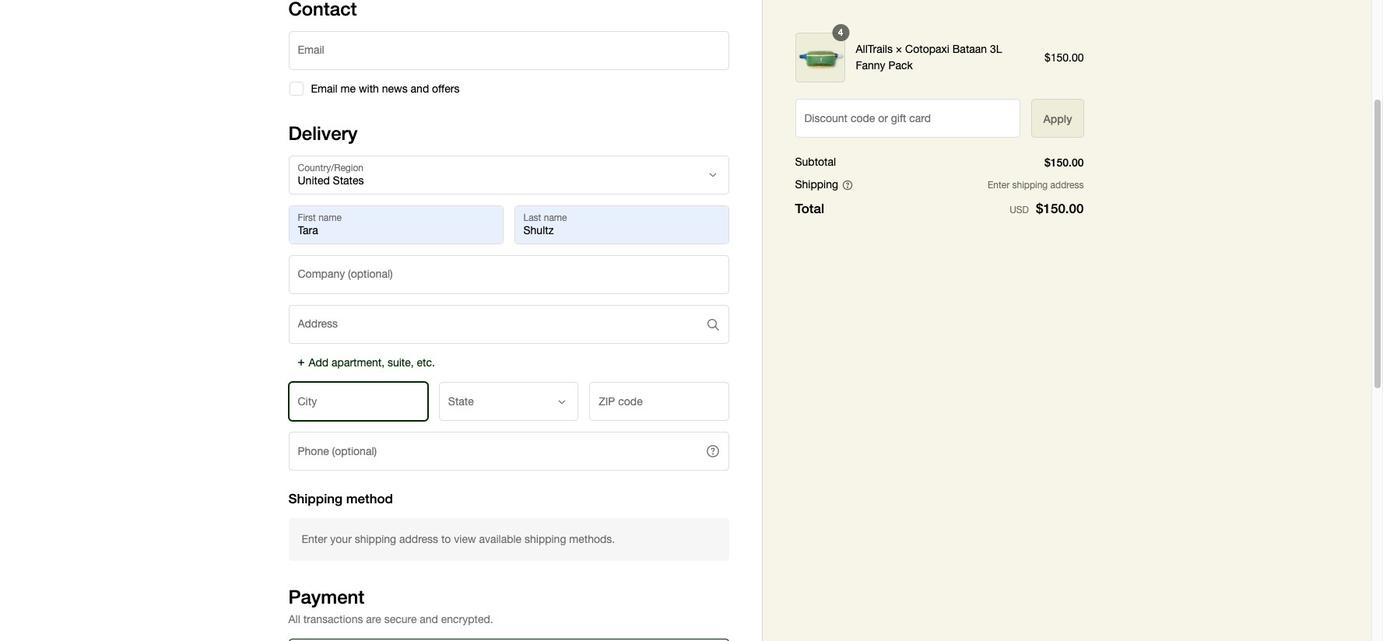 Task type: describe. For each thing, give the bounding box(es) containing it.
ZIP code text field
[[590, 383, 728, 421]]

view
[[454, 533, 476, 546]]

shipping inside row
[[1013, 180, 1048, 191]]

Company (optional) text field
[[289, 256, 728, 293]]

methods.
[[569, 533, 615, 546]]

Email email field
[[289, 32, 728, 69]]

cotopaxi
[[906, 43, 950, 55]]

suite,
[[388, 356, 414, 369]]

are
[[366, 614, 381, 626]]

email
[[311, 82, 338, 95]]

more information image
[[706, 445, 720, 459]]

news
[[382, 82, 408, 95]]

all
[[289, 614, 300, 626]]

Email me with news and offers checkbox
[[289, 81, 304, 96]]

usd $150.00
[[1010, 200, 1084, 216]]

apartment,
[[332, 356, 385, 369]]

encrypted.
[[441, 614, 493, 626]]

offers
[[432, 82, 460, 95]]

usd
[[1010, 205, 1029, 216]]

apply button
[[1032, 99, 1084, 138]]

alltrails × cotopaxi bataan 3l fanny pack bag cotopaxi image
[[795, 33, 845, 83]]

0 vertical spatial and
[[411, 82, 429, 95]]

enter shipping address
[[988, 180, 1084, 191]]

apply
[[1044, 112, 1073, 125]]

City text field
[[289, 383, 427, 421]]

payment all transactions are secure and encrypted.
[[289, 586, 493, 626]]

bataan
[[953, 43, 987, 55]]

×
[[896, 43, 903, 55]]

to
[[441, 533, 451, 546]]

Discount code or gift card text field
[[796, 100, 1020, 137]]

4
[[838, 26, 844, 38]]

Address text field
[[289, 306, 728, 343]]

enter for enter your shipping address to view available shipping methods.
[[302, 533, 327, 546]]

fanny
[[856, 59, 886, 72]]

4 cell
[[795, 24, 850, 83]]

delivery
[[289, 122, 358, 144]]



Task type: vqa. For each thing, say whether or not it's contained in the screenshot.
left address
yes



Task type: locate. For each thing, give the bounding box(es) containing it.
0 horizontal spatial shipping
[[289, 491, 343, 507]]

2 row from the top
[[795, 199, 1084, 218]]

shipping for shipping
[[795, 178, 839, 191]]

address up usd $150.00
[[1051, 180, 1084, 191]]

0 vertical spatial shipping
[[795, 178, 839, 191]]

enter
[[988, 180, 1010, 191], [302, 533, 327, 546]]

and
[[411, 82, 429, 95], [420, 614, 438, 626]]

$150.00 inside row
[[1045, 156, 1084, 169]]

shipping up usd
[[1013, 180, 1048, 191]]

$150.00 row
[[795, 154, 1084, 171]]

transactions
[[303, 614, 363, 626]]

and right news
[[411, 82, 429, 95]]

table
[[795, 154, 1084, 218]]

enter down $150.00 row
[[988, 180, 1010, 191]]

0 vertical spatial row
[[795, 24, 1084, 83]]

and right secure
[[420, 614, 438, 626]]

your
[[330, 533, 352, 546]]

$150.00 down enter shipping address
[[1036, 200, 1084, 216]]

shipping method
[[289, 491, 393, 507]]

1 vertical spatial address
[[399, 533, 438, 546]]

shipping row
[[795, 177, 1084, 193]]

with
[[359, 82, 379, 95]]

0 vertical spatial enter
[[988, 180, 1010, 191]]

0 vertical spatial $150.00
[[1045, 51, 1084, 63]]

method
[[346, 491, 393, 507]]

shipping inside row
[[795, 178, 839, 191]]

shipping right 'your'
[[355, 533, 396, 546]]

2 vertical spatial $150.00
[[1036, 200, 1084, 216]]

me
[[341, 82, 356, 95]]

table containing total
[[795, 154, 1084, 218]]

and inside payment all transactions are secure and encrypted.
[[420, 614, 438, 626]]

shipping right available
[[525, 533, 566, 546]]

row
[[795, 24, 1084, 83], [795, 199, 1084, 218]]

address
[[1051, 180, 1084, 191], [399, 533, 438, 546]]

row containing total
[[795, 199, 1084, 218]]

$150.00 up enter shipping address
[[1045, 156, 1084, 169]]

None text field
[[515, 206, 728, 243]]

shipping
[[795, 178, 839, 191], [289, 491, 343, 507]]

1 vertical spatial shipping
[[289, 491, 343, 507]]

alltrails × cotopaxi bataan 3l fanny pack
[[856, 43, 1003, 72]]

1 horizontal spatial shipping
[[795, 178, 839, 191]]

add apartment, suite, etc. button
[[297, 355, 435, 371]]

3l
[[991, 43, 1003, 55]]

2 horizontal spatial shipping
[[1013, 180, 1048, 191]]

1 horizontal spatial address
[[1051, 180, 1084, 191]]

shipping down "subtotal"
[[795, 178, 839, 191]]

shipping for shipping method
[[289, 491, 343, 507]]

1 vertical spatial and
[[420, 614, 438, 626]]

enter for enter shipping address
[[988, 180, 1010, 191]]

shipping policy image
[[843, 179, 853, 190]]

1 row from the top
[[795, 24, 1084, 83]]

0 horizontal spatial enter
[[302, 533, 327, 546]]

add apartment, suite, etc.
[[309, 356, 435, 369]]

alltrails
[[856, 43, 893, 55]]

$150.00
[[1045, 51, 1084, 63], [1045, 156, 1084, 169], [1036, 200, 1084, 216]]

0 vertical spatial address
[[1051, 180, 1084, 191]]

row containing alltrails × cotopaxi bataan 3l fanny pack
[[795, 24, 1084, 83]]

enter your shipping address to view available shipping methods.
[[302, 533, 615, 546]]

subtotal
[[795, 156, 836, 168]]

pack
[[889, 59, 913, 72]]

enter left 'your'
[[302, 533, 327, 546]]

enter inside 'shipping' row
[[988, 180, 1010, 191]]

Phone (optional) telephone field
[[289, 433, 706, 470]]

available
[[479, 533, 522, 546]]

$150.00 up apply button
[[1045, 51, 1084, 63]]

0 horizontal spatial shipping
[[355, 533, 396, 546]]

1 horizontal spatial shipping
[[525, 533, 566, 546]]

secure
[[384, 614, 417, 626]]

total
[[795, 200, 825, 216]]

shipping
[[1013, 180, 1048, 191], [355, 533, 396, 546], [525, 533, 566, 546]]

add
[[309, 356, 329, 369]]

1 horizontal spatial enter
[[988, 180, 1010, 191]]

1 vertical spatial enter
[[302, 533, 327, 546]]

1 vertical spatial row
[[795, 199, 1084, 218]]

1 vertical spatial $150.00
[[1045, 156, 1084, 169]]

payment
[[289, 586, 365, 608]]

address inside 'shipping' row
[[1051, 180, 1084, 191]]

None text field
[[289, 206, 503, 243]]

address left 'to'
[[399, 533, 438, 546]]

email me with news and offers
[[311, 82, 460, 95]]

etc.
[[417, 356, 435, 369]]

0 horizontal spatial address
[[399, 533, 438, 546]]

shipping up 'your'
[[289, 491, 343, 507]]



